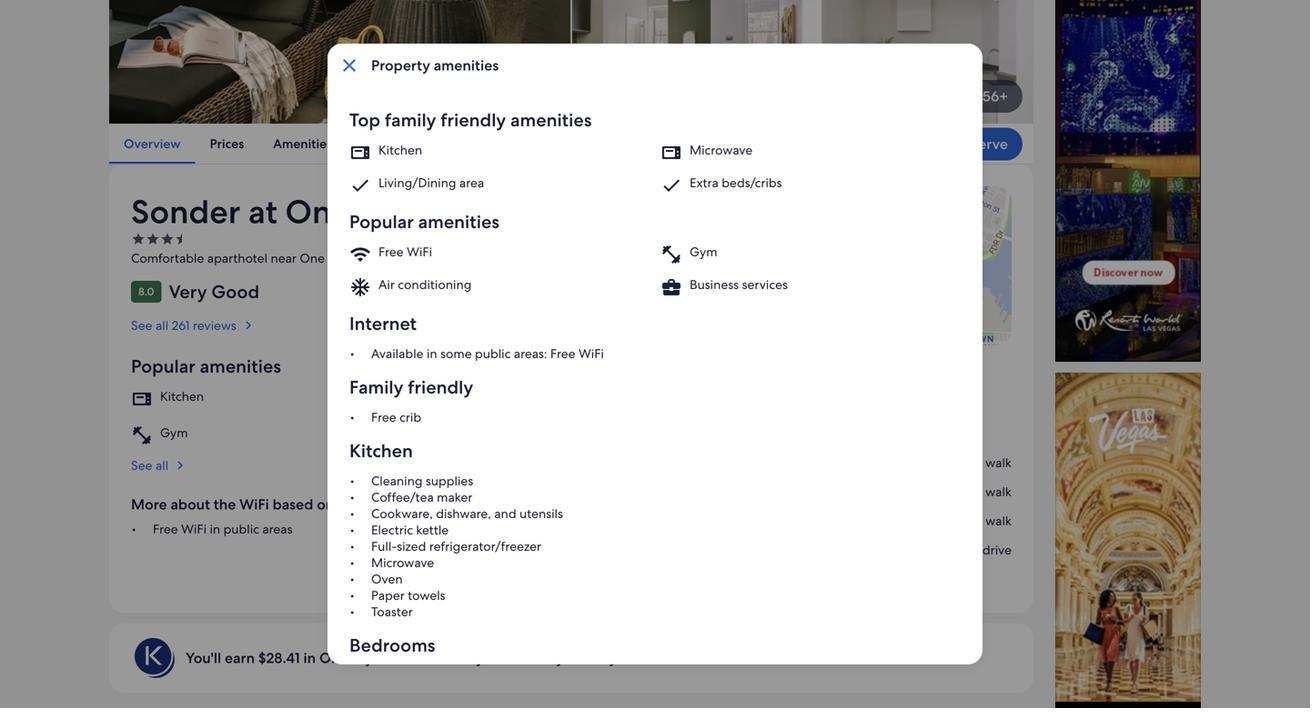 Task type: vqa. For each thing, say whether or not it's contained in the screenshot.
application
no



Task type: locate. For each thing, give the bounding box(es) containing it.
internet
[[349, 312, 417, 336]]

maker
[[437, 490, 473, 506]]

xsmall image left xsmall icon
[[131, 232, 146, 246]]

min right the 13
[[961, 484, 983, 500]]

2 vertical spatial kitchen
[[349, 440, 413, 463]]

gym up the all
[[160, 425, 188, 441]]

good
[[211, 280, 260, 304]]

0 vertical spatial microwave
[[690, 142, 753, 158]]

2 walk from the top
[[986, 484, 1012, 500]]

wifi down about
[[181, 521, 207, 538]]

sonder
[[131, 191, 241, 234]]

medium image down good
[[240, 317, 256, 334]]

0 horizontal spatial microwave
[[371, 555, 434, 572]]

some
[[441, 346, 472, 362]]

free up air
[[379, 244, 404, 260]]

group
[[349, 108, 961, 709]]

0 horizontal spatial popular amenities
[[131, 355, 281, 378]]

free crib
[[371, 410, 421, 426]]

sonder at one platt
[[131, 191, 427, 234]]

1 horizontal spatial in
[[304, 649, 316, 668]]

oven list item
[[349, 572, 961, 588]]

in down 'the'
[[210, 521, 220, 538]]

on for based
[[317, 495, 334, 515]]

8.0
[[138, 285, 154, 299]]

1 horizontal spatial gym
[[690, 244, 718, 260]]

free down more
[[153, 521, 178, 538]]

public right the some
[[475, 346, 511, 362]]

1 vertical spatial medium image
[[172, 458, 189, 474]]

0 vertical spatial in
[[427, 346, 437, 362]]

1 horizontal spatial microwave
[[690, 142, 753, 158]]

friendly down the some
[[408, 376, 473, 400]]

1 horizontal spatial popular
[[349, 210, 414, 234]]

1 vertical spatial walk
[[986, 484, 1012, 500]]

dialog
[[328, 44, 983, 709]]

family
[[385, 108, 436, 132]]

1 vertical spatial free wifi
[[456, 388, 509, 405]]

cookware,
[[371, 506, 433, 522]]

onekeycash
[[319, 649, 405, 668]]

min right 15
[[961, 513, 983, 530]]

wifi
[[407, 244, 432, 260], [579, 346, 604, 362], [484, 388, 509, 405], [239, 495, 269, 515], [181, 521, 207, 538]]

comfortable aparthotel near one world trade center
[[131, 250, 441, 266]]

0 vertical spatial list
[[109, 124, 1034, 164]]

available in some public areas: free wifi list item
[[349, 346, 961, 362]]

0 horizontal spatial on
[[317, 495, 334, 515]]

area
[[460, 175, 484, 191]]

1 walk from the top
[[986, 455, 1012, 471]]

free wifi
[[379, 244, 432, 260], [456, 388, 509, 405]]

supplies
[[426, 473, 473, 490]]

amenities
[[434, 56, 499, 75], [511, 108, 592, 132], [418, 210, 500, 234], [200, 355, 281, 378]]

in
[[427, 346, 437, 362], [210, 521, 220, 538], [304, 649, 316, 668]]

1 vertical spatial list
[[729, 455, 1012, 575]]

free wifi in public areas
[[153, 521, 293, 538]]

min right 5
[[961, 455, 983, 471]]

kitchen down family
[[379, 142, 422, 158]]

0 vertical spatial walk
[[986, 455, 1012, 471]]

13
[[946, 484, 958, 500]]

on right the based
[[317, 495, 334, 515]]

public inside group
[[475, 346, 511, 362]]

5 min walk
[[950, 455, 1012, 471]]

0 horizontal spatial free wifi
[[379, 244, 432, 260]]

xsmall image
[[131, 232, 146, 246], [146, 232, 160, 246]]

walk up 13 min walk
[[986, 455, 1012, 471]]

trade
[[366, 250, 399, 266]]

see
[[131, 458, 153, 474]]

free down the some
[[456, 388, 481, 405]]

on right the "you're"
[[536, 649, 553, 668]]

comfortable
[[131, 250, 204, 266]]

min right 58
[[958, 542, 980, 559]]

0 horizontal spatial in
[[210, 521, 220, 538]]

popular amenities down very good
[[131, 355, 281, 378]]

the
[[214, 495, 236, 515]]

one
[[285, 191, 350, 234], [300, 250, 325, 266]]

0 vertical spatial your
[[338, 495, 368, 515]]

microwave list item
[[349, 555, 961, 572]]

microwave up the paper towels
[[371, 555, 434, 572]]

your
[[338, 495, 368, 515], [557, 649, 587, 668]]

platt
[[358, 191, 427, 234]]

free wifi in public areas list item
[[131, 521, 707, 538]]

walk for 13 min walk
[[986, 484, 1012, 500]]

1 vertical spatial friendly
[[408, 376, 473, 400]]

free
[[379, 244, 404, 260], [550, 346, 576, 362], [456, 388, 481, 405], [371, 410, 397, 426], [153, 521, 178, 538]]

wifi up air conditioning
[[407, 244, 432, 260]]

see all button
[[131, 447, 707, 474]]

2 vertical spatial in
[[304, 649, 316, 668]]

free wifi inside group
[[379, 244, 432, 260]]

0 vertical spatial gym
[[690, 244, 718, 260]]

one up world
[[285, 191, 350, 234]]

1 horizontal spatial popular amenities
[[349, 210, 500, 234]]

refrigerator/freezer
[[429, 539, 542, 555]]

1 vertical spatial your
[[557, 649, 587, 668]]

stay.
[[457, 649, 487, 668]]

one right near at the left top of page
[[300, 250, 325, 266]]

your left way!
[[557, 649, 587, 668]]

1 horizontal spatial on
[[409, 649, 426, 668]]

popular for free wifi
[[349, 210, 414, 234]]

15 min walk
[[946, 513, 1012, 530]]

1 horizontal spatial medium image
[[240, 317, 256, 334]]

in inside group
[[427, 346, 437, 362]]

0 vertical spatial public
[[475, 346, 511, 362]]

2 horizontal spatial in
[[427, 346, 437, 362]]

in left the some
[[427, 346, 437, 362]]

walk
[[986, 455, 1012, 471], [986, 484, 1012, 500], [986, 513, 1012, 530]]

kitchen up the all
[[160, 388, 204, 405]]

popular
[[349, 210, 414, 234], [131, 355, 196, 378]]

gym up business
[[690, 244, 718, 260]]

friendly up area
[[441, 108, 506, 132]]

3 walk from the top
[[986, 513, 1012, 530]]

popular amenities
[[349, 210, 500, 234], [131, 355, 281, 378]]

all
[[156, 458, 169, 474]]

on left this
[[409, 649, 426, 668]]

1 vertical spatial kitchen
[[160, 388, 204, 405]]

1 horizontal spatial free wifi
[[456, 388, 509, 405]]

walk up drive
[[986, 513, 1012, 530]]

0 vertical spatial popular
[[349, 210, 414, 234]]

free wifi down available in some public areas: free wifi on the left of page
[[456, 388, 509, 405]]

0 horizontal spatial popular
[[131, 355, 196, 378]]

paper
[[371, 588, 405, 604]]

public
[[475, 346, 511, 362], [224, 521, 259, 538]]

popular amenities inside group
[[349, 210, 500, 234]]

public for internet
[[475, 346, 511, 362]]

directional image
[[175, 232, 189, 246]]

very good element
[[169, 280, 260, 304]]

microwave up extra beds/cribs at the top of page
[[690, 142, 753, 158]]

0 horizontal spatial gym
[[160, 425, 188, 441]]

1 vertical spatial popular
[[131, 355, 196, 378]]

business
[[690, 277, 739, 293]]

0 vertical spatial free wifi
[[379, 244, 432, 260]]

gym
[[690, 244, 718, 260], [160, 425, 188, 441]]

kitchen up cleaning
[[349, 440, 413, 463]]

0 vertical spatial popular amenities
[[349, 210, 500, 234]]

0 horizontal spatial public
[[224, 521, 259, 538]]

0 vertical spatial one
[[285, 191, 350, 234]]

about
[[171, 495, 210, 515]]

areas:
[[514, 346, 547, 362]]

0 horizontal spatial medium image
[[172, 458, 189, 474]]

towels
[[408, 588, 446, 604]]

13 min walk
[[946, 484, 1012, 500]]

medium image
[[240, 317, 256, 334], [172, 458, 189, 474]]

popular down '8.0'
[[131, 355, 196, 378]]

popular amenities up the center
[[349, 210, 500, 234]]

1 horizontal spatial your
[[557, 649, 587, 668]]

kitchen
[[379, 142, 422, 158], [160, 388, 204, 405], [349, 440, 413, 463]]

popular inside group
[[349, 210, 414, 234]]

0 vertical spatial kitchen
[[379, 142, 422, 158]]

medium image right the all
[[172, 458, 189, 474]]

available
[[371, 346, 424, 362]]

free wifi up air
[[379, 244, 432, 260]]

this
[[430, 649, 454, 668]]

kettle
[[416, 522, 449, 539]]

wifi down available in some public areas: free wifi on the left of page
[[484, 388, 509, 405]]

microwave
[[690, 142, 753, 158], [371, 555, 434, 572]]

dishware,
[[436, 506, 491, 522]]

list containing 5 min walk
[[729, 455, 1012, 575]]

crib
[[400, 410, 421, 426]]

popular up trade
[[349, 210, 414, 234]]

1 horizontal spatial public
[[475, 346, 511, 362]]

walk down 5 min walk
[[986, 484, 1012, 500]]

cleaning supplies list item
[[349, 473, 961, 490]]

friendly
[[441, 108, 506, 132], [408, 376, 473, 400]]

2 vertical spatial walk
[[986, 513, 1012, 530]]

2 horizontal spatial on
[[536, 649, 553, 668]]

your left search at the bottom of the page
[[338, 495, 368, 515]]

list
[[109, 124, 1034, 164], [729, 455, 1012, 575]]

xsmall image up comfortable
[[146, 232, 160, 246]]

more
[[131, 495, 167, 515]]

in right '$28.41'
[[304, 649, 316, 668]]

1 vertical spatial public
[[224, 521, 259, 538]]

full-sized refrigerator/freezer
[[371, 539, 542, 555]]

public down 'the'
[[224, 521, 259, 538]]

1 vertical spatial popular amenities
[[131, 355, 281, 378]]

0 vertical spatial medium image
[[240, 317, 256, 334]]

0 horizontal spatial your
[[338, 495, 368, 515]]



Task type: describe. For each thing, give the bounding box(es) containing it.
world
[[328, 250, 363, 266]]

$28.41
[[258, 649, 300, 668]]

property
[[371, 56, 430, 75]]

services
[[742, 277, 788, 293]]

policies link
[[347, 124, 420, 164]]

based
[[273, 495, 313, 515]]

walk for 5 min walk
[[986, 455, 1012, 471]]

beds/cribs
[[722, 175, 782, 191]]

coffee/tea maker list item
[[349, 490, 961, 506]]

conditioning
[[398, 277, 472, 293]]

group containing top family friendly amenities
[[349, 108, 961, 709]]

list containing overview
[[109, 124, 1034, 164]]

cookware, dishware, and utensils
[[371, 506, 563, 522]]

cookware, dishware, and utensils list item
[[349, 506, 961, 522]]

wifi right areas:
[[579, 346, 604, 362]]

top
[[349, 108, 380, 132]]

air
[[379, 277, 395, 293]]

coffee/tea
[[371, 490, 434, 506]]

very
[[169, 280, 207, 304]]

areas
[[262, 521, 293, 538]]

prices link
[[195, 124, 259, 164]]

paper towels
[[371, 588, 446, 604]]

rooftop terrace image
[[109, 0, 571, 124]]

58 min drive
[[940, 542, 1012, 559]]

free crib list item
[[349, 410, 961, 426]]

0 vertical spatial friendly
[[441, 108, 506, 132]]

you'll
[[186, 649, 221, 668]]

at
[[248, 191, 278, 234]]

full-size fridge, microwave, oven, coffee/tea maker image
[[804, 0, 1034, 124]]

near
[[271, 250, 297, 266]]

way!
[[590, 649, 621, 668]]

classic apartment, 1 bedroom | individually furnished, laptop workspace, iron/ironing board image
[[572, 0, 802, 124]]

1 vertical spatial one
[[300, 250, 325, 266]]

min for 58
[[958, 542, 980, 559]]

paper towels list item
[[349, 588, 961, 604]]

search
[[372, 495, 415, 515]]

coffee/tea maker
[[371, 490, 473, 506]]

electric
[[371, 522, 413, 539]]

family friendly
[[349, 376, 473, 400]]

overview
[[124, 136, 181, 152]]

1 xsmall image from the left
[[131, 232, 146, 246]]

family
[[349, 376, 404, 400]]

drive
[[983, 542, 1012, 559]]

see all
[[131, 458, 169, 474]]

5
[[950, 455, 958, 471]]

you'll earn $28.41 in onekeycash on this stay. you're on your way!
[[186, 649, 621, 668]]

more about the wifi based on your search
[[131, 495, 415, 515]]

you're
[[491, 649, 532, 668]]

earn
[[225, 649, 255, 668]]

overview link
[[109, 124, 195, 164]]

amenities
[[273, 136, 332, 152]]

aparthotel
[[207, 250, 268, 266]]

walk for 15 min walk
[[986, 513, 1012, 530]]

xsmall image
[[160, 232, 175, 246]]

map image
[[729, 187, 1012, 346]]

available in some public areas: free wifi
[[371, 346, 604, 362]]

center
[[402, 250, 441, 266]]

living/dining area
[[379, 175, 484, 191]]

1 vertical spatial microwave
[[371, 555, 434, 572]]

close, go back to stay details. image
[[339, 55, 360, 76]]

full-
[[371, 539, 397, 555]]

dialog containing top family friendly amenities
[[328, 44, 983, 709]]

extra beds/cribs
[[690, 175, 782, 191]]

min for 15
[[961, 513, 983, 530]]

top family friendly amenities
[[349, 108, 592, 132]]

and
[[494, 506, 517, 522]]

oven
[[371, 572, 403, 588]]

popular amenities for kitchen
[[131, 355, 281, 378]]

prices
[[210, 136, 244, 152]]

1 vertical spatial gym
[[160, 425, 188, 441]]

free right areas:
[[550, 346, 576, 362]]

free left crib
[[371, 410, 397, 426]]

cleaning
[[371, 473, 423, 490]]

kitchen for amenities
[[160, 388, 204, 405]]

public for more about the wifi based on your search
[[224, 521, 259, 538]]

utensils
[[520, 506, 563, 522]]

popular amenities for free wifi
[[349, 210, 500, 234]]

air conditioning
[[379, 277, 472, 293]]

living/dining
[[379, 175, 456, 191]]

min for 13
[[961, 484, 983, 500]]

sized
[[397, 539, 426, 555]]

15
[[946, 513, 958, 530]]

toaster list item
[[349, 604, 961, 621]]

bedrooms
[[349, 634, 435, 658]]

electric kettle
[[371, 522, 449, 539]]

58
[[940, 542, 955, 559]]

full-sized refrigerator/freezer list item
[[349, 539, 961, 555]]

kitchen for family
[[379, 142, 422, 158]]

2 xsmall image from the left
[[146, 232, 160, 246]]

wifi right 'the'
[[239, 495, 269, 515]]

business services
[[690, 277, 788, 293]]

amenities link
[[259, 124, 347, 164]]

property amenities
[[371, 56, 499, 75]]

policies
[[361, 136, 405, 152]]

extra
[[690, 175, 719, 191]]

on for onekeycash
[[409, 649, 426, 668]]

1 vertical spatial in
[[210, 521, 220, 538]]

very good
[[169, 280, 260, 304]]

electric kettle list item
[[349, 522, 961, 539]]

min for 5
[[961, 455, 983, 471]]

cleaning supplies
[[371, 473, 473, 490]]

popular for kitchen
[[131, 355, 196, 378]]

gym inside group
[[690, 244, 718, 260]]

medium image inside see all button
[[172, 458, 189, 474]]

toaster
[[371, 604, 413, 621]]



